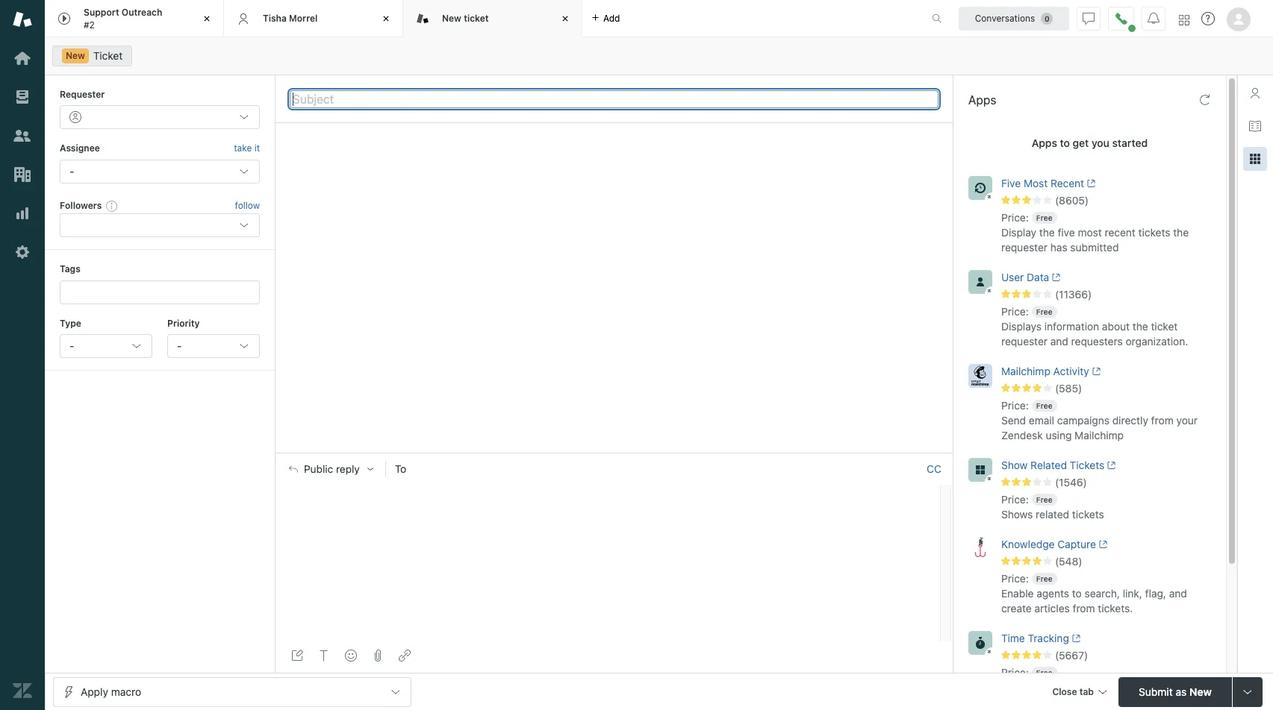 Task type: describe. For each thing, give the bounding box(es) containing it.
customers image
[[13, 126, 32, 146]]

shows
[[1001, 509, 1033, 521]]

has
[[1051, 241, 1068, 254]]

support outreach #2
[[84, 7, 162, 30]]

support
[[84, 7, 119, 18]]

cc
[[927, 463, 942, 476]]

6 price: from the top
[[1001, 667, 1029, 680]]

knowledge image
[[1249, 120, 1261, 132]]

requesters
[[1071, 335, 1123, 348]]

to
[[395, 463, 406, 476]]

followers element
[[60, 214, 260, 238]]

assignee
[[60, 143, 100, 154]]

price: for enable
[[1001, 573, 1029, 585]]

price: free display the five most recent tickets the requester has submitted
[[1001, 211, 1189, 254]]

zendesk support image
[[13, 10, 32, 29]]

close image
[[379, 11, 394, 26]]

submit as new
[[1139, 686, 1212, 699]]

most
[[1078, 226, 1102, 239]]

- for priority
[[177, 340, 182, 352]]

customer context image
[[1249, 87, 1261, 99]]

mailchimp activity link
[[1001, 364, 1190, 382]]

secondary element
[[45, 41, 1273, 71]]

displays possible ticket submission types image
[[1242, 687, 1254, 699]]

reply
[[336, 464, 360, 476]]

mailchimp inside "link"
[[1001, 365, 1051, 378]]

requester
[[60, 89, 105, 100]]

the inside price: free displays information about the ticket requester and requesters organization.
[[1133, 320, 1148, 333]]

free for information
[[1036, 308, 1053, 317]]

time tracking
[[1001, 632, 1069, 645]]

conversations button
[[959, 6, 1069, 30]]

show related tickets link
[[1001, 458, 1190, 476]]

price: for send
[[1001, 399, 1029, 412]]

close
[[1053, 687, 1077, 698]]

public reply button
[[276, 454, 385, 486]]

about
[[1102, 320, 1130, 333]]

(585)
[[1055, 382, 1082, 395]]

conversations
[[975, 12, 1035, 24]]

notifications image
[[1148, 12, 1160, 24]]

add link (cmd k) image
[[399, 650, 411, 662]]

free for email
[[1036, 402, 1053, 411]]

requester inside price: free displays information about the ticket requester and requesters organization.
[[1001, 335, 1048, 348]]

displays
[[1001, 320, 1042, 333]]

follow
[[235, 200, 260, 211]]

show related tickets image
[[969, 458, 992, 482]]

zendesk image
[[13, 682, 32, 701]]

followers
[[60, 200, 102, 211]]

(opens in a new tab) image for time tracking
[[1069, 635, 1081, 644]]

admin image
[[13, 243, 32, 262]]

- button for type
[[60, 335, 152, 358]]

ticket inside tab
[[464, 13, 489, 24]]

requester element
[[60, 106, 260, 129]]

activity
[[1053, 365, 1089, 378]]

draft mode image
[[291, 650, 303, 662]]

user data image
[[969, 270, 992, 294]]

free for the
[[1036, 214, 1053, 223]]

user data link
[[1001, 270, 1190, 288]]

five
[[1001, 177, 1021, 190]]

zendesk
[[1001, 429, 1043, 442]]

close tab
[[1053, 687, 1094, 698]]

2 horizontal spatial the
[[1173, 226, 1189, 239]]

main element
[[0, 0, 45, 711]]

related
[[1031, 459, 1067, 472]]

knowledge capture image
[[969, 538, 992, 562]]

priority
[[167, 318, 200, 329]]

get started image
[[13, 49, 32, 68]]

close image inside new ticket tab
[[558, 11, 573, 26]]

related
[[1036, 509, 1069, 521]]

(5667)
[[1055, 650, 1088, 662]]

as
[[1176, 686, 1187, 699]]

apply
[[81, 686, 108, 699]]

minimize composer image
[[608, 447, 620, 459]]

tabs tab list
[[45, 0, 916, 37]]

price: for displays
[[1001, 305, 1029, 318]]

(548)
[[1055, 556, 1083, 568]]

new ticket tab
[[403, 0, 582, 37]]

apps for apps to get you started
[[1032, 137, 1057, 149]]

directly
[[1113, 414, 1149, 427]]

tisha morrel
[[263, 13, 318, 24]]

get help image
[[1202, 12, 1215, 25]]

(opens in a new tab) image for user data
[[1049, 274, 1061, 282]]

tisha morrel tab
[[224, 0, 403, 37]]

public
[[304, 464, 333, 476]]

and for requester
[[1051, 335, 1069, 348]]

take it
[[234, 143, 260, 154]]

submitted
[[1070, 241, 1119, 254]]

tickets.
[[1098, 603, 1133, 615]]

time
[[1001, 632, 1025, 645]]

cc button
[[927, 463, 942, 477]]

(opens in a new tab) image for five most recent
[[1084, 179, 1096, 188]]

requester inside price: free display the five most recent tickets the requester has submitted
[[1001, 241, 1048, 254]]

close tab button
[[1046, 678, 1113, 710]]

get
[[1073, 137, 1089, 149]]

4 stars. 585 reviews. element
[[1001, 382, 1217, 396]]

0 horizontal spatial the
[[1039, 226, 1055, 239]]

your
[[1177, 414, 1198, 427]]

tab containing support outreach
[[45, 0, 224, 37]]

organization.
[[1126, 335, 1188, 348]]

knowledge
[[1001, 538, 1055, 551]]

link,
[[1123, 588, 1143, 600]]

create
[[1001, 603, 1032, 615]]

(opens in a new tab) image
[[1105, 462, 1116, 471]]

knowledge capture
[[1001, 538, 1096, 551]]

recent
[[1051, 177, 1084, 190]]

time tracking image
[[969, 632, 992, 656]]



Task type: vqa. For each thing, say whether or not it's contained in the screenshot.


Task type: locate. For each thing, give the bounding box(es) containing it.
mailchimp inside price: free send email campaigns directly from your zendesk using mailchimp
[[1075, 429, 1124, 442]]

0 horizontal spatial ticket
[[464, 13, 489, 24]]

reporting image
[[13, 204, 32, 223]]

macro
[[111, 686, 141, 699]]

(11366)
[[1055, 288, 1092, 301]]

insert emojis image
[[345, 650, 357, 662]]

ticket
[[464, 13, 489, 24], [1151, 320, 1178, 333]]

new inside new ticket tab
[[442, 13, 461, 24]]

0 vertical spatial apps
[[969, 93, 997, 107]]

-
[[69, 165, 74, 178], [69, 340, 74, 352], [177, 340, 182, 352]]

search,
[[1085, 588, 1120, 600]]

enable
[[1001, 588, 1034, 600]]

price: inside price: free displays information about the ticket requester and requesters organization.
[[1001, 305, 1029, 318]]

1 horizontal spatial the
[[1133, 320, 1148, 333]]

free up agents
[[1036, 575, 1053, 584]]

and inside price: free enable agents to search, link, flag, and create articles from tickets.
[[1169, 588, 1187, 600]]

(opens in a new tab) image inside "time tracking" link
[[1069, 635, 1081, 644]]

0 vertical spatial to
[[1060, 137, 1070, 149]]

follow button
[[235, 199, 260, 213]]

tags
[[60, 264, 80, 275]]

from left your
[[1151, 414, 1174, 427]]

take it button
[[234, 141, 260, 157]]

free up email
[[1036, 402, 1053, 411]]

(opens in a new tab) image inside the mailchimp activity "link"
[[1089, 368, 1101, 377]]

to right agents
[[1072, 588, 1082, 600]]

- inside the assignee element
[[69, 165, 74, 178]]

2 requester from the top
[[1001, 335, 1048, 348]]

information
[[1045, 320, 1099, 333]]

- down type
[[69, 340, 74, 352]]

capture
[[1058, 538, 1096, 551]]

- down assignee
[[69, 165, 74, 178]]

the up has
[[1039, 226, 1055, 239]]

the right 'recent'
[[1173, 226, 1189, 239]]

1 price: from the top
[[1001, 211, 1029, 224]]

2 vertical spatial new
[[1190, 686, 1212, 699]]

4 stars. 5667 reviews. element
[[1001, 650, 1217, 663]]

6 free from the top
[[1036, 669, 1053, 678]]

tags element
[[60, 280, 260, 304]]

1 vertical spatial requester
[[1001, 335, 1048, 348]]

new inside secondary element
[[66, 50, 85, 61]]

1 vertical spatial mailchimp
[[1075, 429, 1124, 442]]

price:
[[1001, 211, 1029, 224], [1001, 305, 1029, 318], [1001, 399, 1029, 412], [1001, 494, 1029, 506], [1001, 573, 1029, 585], [1001, 667, 1029, 680]]

1 close image from the left
[[199, 11, 214, 26]]

price: up send on the right bottom
[[1001, 399, 1029, 412]]

apps image
[[1249, 153, 1261, 165]]

mailchimp activity image
[[969, 364, 992, 388]]

5 price: from the top
[[1001, 573, 1029, 585]]

- button
[[60, 335, 152, 358], [167, 335, 260, 358]]

free inside price: free shows related tickets
[[1036, 496, 1053, 505]]

new for new
[[66, 50, 85, 61]]

to
[[1060, 137, 1070, 149], [1072, 588, 1082, 600]]

(opens in a new tab) image inside user data link
[[1049, 274, 1061, 282]]

articles
[[1035, 603, 1070, 615]]

the
[[1039, 226, 1055, 239], [1173, 226, 1189, 239], [1133, 320, 1148, 333]]

- button down type
[[60, 335, 152, 358]]

4 free from the top
[[1036, 496, 1053, 505]]

0 vertical spatial mailchimp
[[1001, 365, 1051, 378]]

1 horizontal spatial mailchimp
[[1075, 429, 1124, 442]]

tickets
[[1070, 459, 1105, 472]]

4 stars. 548 reviews. element
[[1001, 556, 1217, 569]]

free inside price: free enable agents to search, link, flag, and create articles from tickets.
[[1036, 575, 1053, 584]]

3 stars. 1546 reviews. element
[[1001, 476, 1217, 490]]

to left get
[[1060, 137, 1070, 149]]

0 horizontal spatial apps
[[969, 93, 997, 107]]

flag,
[[1145, 588, 1166, 600]]

tickets inside price: free display the five most recent tickets the requester has submitted
[[1139, 226, 1171, 239]]

price: down time
[[1001, 667, 1029, 680]]

new
[[442, 13, 461, 24], [66, 50, 85, 61], [1190, 686, 1212, 699]]

most
[[1024, 177, 1048, 190]]

started
[[1112, 137, 1148, 149]]

(8605)
[[1055, 194, 1089, 207]]

submit
[[1139, 686, 1173, 699]]

0 horizontal spatial - button
[[60, 335, 152, 358]]

ticket
[[93, 49, 123, 62]]

5 free from the top
[[1036, 575, 1053, 584]]

1 vertical spatial new
[[66, 50, 85, 61]]

1 horizontal spatial close image
[[558, 11, 573, 26]]

public reply
[[304, 464, 360, 476]]

0 horizontal spatial tickets
[[1072, 509, 1104, 521]]

new right close icon
[[442, 13, 461, 24]]

new right as
[[1190, 686, 1212, 699]]

0 vertical spatial and
[[1051, 335, 1069, 348]]

from inside price: free enable agents to search, link, flag, and create articles from tickets.
[[1073, 603, 1095, 615]]

(opens in a new tab) image up (8605) at the right
[[1084, 179, 1096, 188]]

ticket inside price: free displays information about the ticket requester and requesters organization.
[[1151, 320, 1178, 333]]

(opens in a new tab) image up 4 stars. 585 reviews. element
[[1089, 368, 1101, 377]]

tab
[[1080, 687, 1094, 698]]

close image left add dropdown button
[[558, 11, 573, 26]]

you
[[1092, 137, 1110, 149]]

3 price: from the top
[[1001, 399, 1029, 412]]

0 vertical spatial from
[[1151, 414, 1174, 427]]

(opens in a new tab) image inside knowledge capture link
[[1096, 541, 1108, 550]]

show
[[1001, 459, 1028, 472]]

new ticket
[[442, 13, 489, 24]]

2 free from the top
[[1036, 308, 1053, 317]]

(opens in a new tab) image for knowledge capture
[[1096, 541, 1108, 550]]

display
[[1001, 226, 1037, 239]]

free up the related in the bottom of the page
[[1036, 496, 1053, 505]]

1 free from the top
[[1036, 214, 1053, 223]]

1 horizontal spatial - button
[[167, 335, 260, 358]]

apps to get you started
[[1032, 137, 1148, 149]]

agents
[[1037, 588, 1069, 600]]

and down information
[[1051, 335, 1069, 348]]

1 horizontal spatial from
[[1151, 414, 1174, 427]]

price: up shows
[[1001, 494, 1029, 506]]

info on adding followers image
[[106, 200, 118, 212]]

add attachment image
[[372, 650, 384, 662]]

1 horizontal spatial ticket
[[1151, 320, 1178, 333]]

five
[[1058, 226, 1075, 239]]

free inside price: free display the five most recent tickets the requester has submitted
[[1036, 214, 1053, 223]]

and for flag,
[[1169, 588, 1187, 600]]

price: inside price: free shows related tickets
[[1001, 494, 1029, 506]]

five most recent
[[1001, 177, 1084, 190]]

apply macro
[[81, 686, 141, 699]]

Subject field
[[290, 90, 939, 108]]

user data
[[1001, 271, 1049, 284]]

and inside price: free displays information about the ticket requester and requesters organization.
[[1051, 335, 1069, 348]]

0 horizontal spatial from
[[1073, 603, 1095, 615]]

1 vertical spatial and
[[1169, 588, 1187, 600]]

new left ticket
[[66, 50, 85, 61]]

1 vertical spatial to
[[1072, 588, 1082, 600]]

add button
[[582, 0, 629, 37]]

(opens in a new tab) image
[[1084, 179, 1096, 188], [1049, 274, 1061, 282], [1089, 368, 1101, 377], [1096, 541, 1108, 550], [1069, 635, 1081, 644]]

2 close image from the left
[[558, 11, 573, 26]]

1 - button from the left
[[60, 335, 152, 358]]

1 vertical spatial from
[[1073, 603, 1095, 615]]

1 vertical spatial ticket
[[1151, 320, 1178, 333]]

views image
[[13, 87, 32, 107]]

email
[[1029, 414, 1054, 427]]

to inside price: free enable agents to search, link, flag, and create articles from tickets.
[[1072, 588, 1082, 600]]

free up displays
[[1036, 308, 1053, 317]]

campaigns
[[1057, 414, 1110, 427]]

morrel
[[289, 13, 318, 24]]

from
[[1151, 414, 1174, 427], [1073, 603, 1095, 615]]

time tracking link
[[1001, 632, 1190, 650]]

price: free enable agents to search, link, flag, and create articles from tickets.
[[1001, 573, 1187, 615]]

five most recent image
[[969, 176, 992, 200]]

price: inside price: free enable agents to search, link, flag, and create articles from tickets.
[[1001, 573, 1029, 585]]

tickets
[[1139, 226, 1171, 239], [1072, 509, 1104, 521]]

type
[[60, 318, 81, 329]]

and
[[1051, 335, 1069, 348], [1169, 588, 1187, 600]]

show related tickets
[[1001, 459, 1105, 472]]

tab
[[45, 0, 224, 37]]

1 horizontal spatial to
[[1072, 588, 1082, 600]]

from down search,
[[1073, 603, 1095, 615]]

price: free send email campaigns directly from your zendesk using mailchimp
[[1001, 399, 1198, 442]]

assignee element
[[60, 160, 260, 184]]

the up organization.
[[1133, 320, 1148, 333]]

requester down display
[[1001, 241, 1048, 254]]

mailchimp down displays
[[1001, 365, 1051, 378]]

- button down priority
[[167, 335, 260, 358]]

apps for apps
[[969, 93, 997, 107]]

free for related
[[1036, 496, 1053, 505]]

tickets right 'recent'
[[1139, 226, 1171, 239]]

0 vertical spatial ticket
[[464, 13, 489, 24]]

add
[[603, 12, 620, 24]]

4 price: from the top
[[1001, 494, 1029, 506]]

knowledge capture link
[[1001, 538, 1190, 556]]

close image right outreach
[[199, 11, 214, 26]]

outreach
[[122, 7, 162, 18]]

0 horizontal spatial close image
[[199, 11, 214, 26]]

0 vertical spatial tickets
[[1139, 226, 1171, 239]]

2 - button from the left
[[167, 335, 260, 358]]

from inside price: free send email campaigns directly from your zendesk using mailchimp
[[1151, 414, 1174, 427]]

3 free from the top
[[1036, 402, 1053, 411]]

0 vertical spatial requester
[[1001, 241, 1048, 254]]

1 horizontal spatial and
[[1169, 588, 1187, 600]]

- for type
[[69, 340, 74, 352]]

(opens in a new tab) image inside five most recent link
[[1084, 179, 1096, 188]]

format text image
[[318, 650, 330, 662]]

price: up enable
[[1001, 573, 1029, 585]]

send
[[1001, 414, 1026, 427]]

price: up displays
[[1001, 305, 1029, 318]]

tickets up capture
[[1072, 509, 1104, 521]]

- button for priority
[[167, 335, 260, 358]]

0 horizontal spatial and
[[1051, 335, 1069, 348]]

organizations image
[[13, 165, 32, 184]]

price: inside price: free display the five most recent tickets the requester has submitted
[[1001, 211, 1029, 224]]

tickets inside price: free shows related tickets
[[1072, 509, 1104, 521]]

- down priority
[[177, 340, 182, 352]]

data
[[1027, 271, 1049, 284]]

0 horizontal spatial mailchimp
[[1001, 365, 1051, 378]]

it
[[254, 143, 260, 154]]

recent
[[1105, 226, 1136, 239]]

(opens in a new tab) image up (11366)
[[1049, 274, 1061, 282]]

requester down displays
[[1001, 335, 1048, 348]]

price: free displays information about the ticket requester and requesters organization.
[[1001, 305, 1188, 348]]

tracking
[[1028, 632, 1069, 645]]

new for new ticket
[[442, 13, 461, 24]]

free up close
[[1036, 669, 1053, 678]]

tisha
[[263, 13, 287, 24]]

1 requester from the top
[[1001, 241, 1048, 254]]

close image
[[199, 11, 214, 26], [558, 11, 573, 26]]

user
[[1001, 271, 1024, 284]]

(opens in a new tab) image up 4 stars. 548 reviews. element
[[1096, 541, 1108, 550]]

free inside price: free send email campaigns directly from your zendesk using mailchimp
[[1036, 402, 1053, 411]]

1 vertical spatial apps
[[1032, 137, 1057, 149]]

1 horizontal spatial new
[[442, 13, 461, 24]]

price: for shows
[[1001, 494, 1029, 506]]

1 vertical spatial tickets
[[1072, 509, 1104, 521]]

using
[[1046, 429, 1072, 442]]

mailchimp down campaigns
[[1075, 429, 1124, 442]]

3 stars. 11366 reviews. element
[[1001, 288, 1217, 302]]

(opens in a new tab) image for mailchimp activity
[[1089, 368, 1101, 377]]

(opens in a new tab) image up "(5667)"
[[1069, 635, 1081, 644]]

0 vertical spatial new
[[442, 13, 461, 24]]

2 horizontal spatial new
[[1190, 686, 1212, 699]]

five most recent link
[[1001, 176, 1190, 194]]

requester
[[1001, 241, 1048, 254], [1001, 335, 1048, 348]]

#2
[[84, 19, 95, 30]]

button displays agent's chat status as invisible. image
[[1083, 12, 1095, 24]]

zendesk products image
[[1179, 15, 1190, 25]]

1 horizontal spatial apps
[[1032, 137, 1057, 149]]

0 horizontal spatial to
[[1060, 137, 1070, 149]]

0 horizontal spatial new
[[66, 50, 85, 61]]

1 horizontal spatial tickets
[[1139, 226, 1171, 239]]

3 stars. 8605 reviews. element
[[1001, 194, 1217, 208]]

price: for display
[[1001, 211, 1029, 224]]

price: up display
[[1001, 211, 1029, 224]]

price: inside price: free send email campaigns directly from your zendesk using mailchimp
[[1001, 399, 1029, 412]]

price: free shows related tickets
[[1001, 494, 1104, 521]]

2 price: from the top
[[1001, 305, 1029, 318]]

and right flag,
[[1169, 588, 1187, 600]]

free inside "price: free"
[[1036, 669, 1053, 678]]

free inside price: free displays information about the ticket requester and requesters organization.
[[1036, 308, 1053, 317]]

free up display
[[1036, 214, 1053, 223]]

free for agents
[[1036, 575, 1053, 584]]



